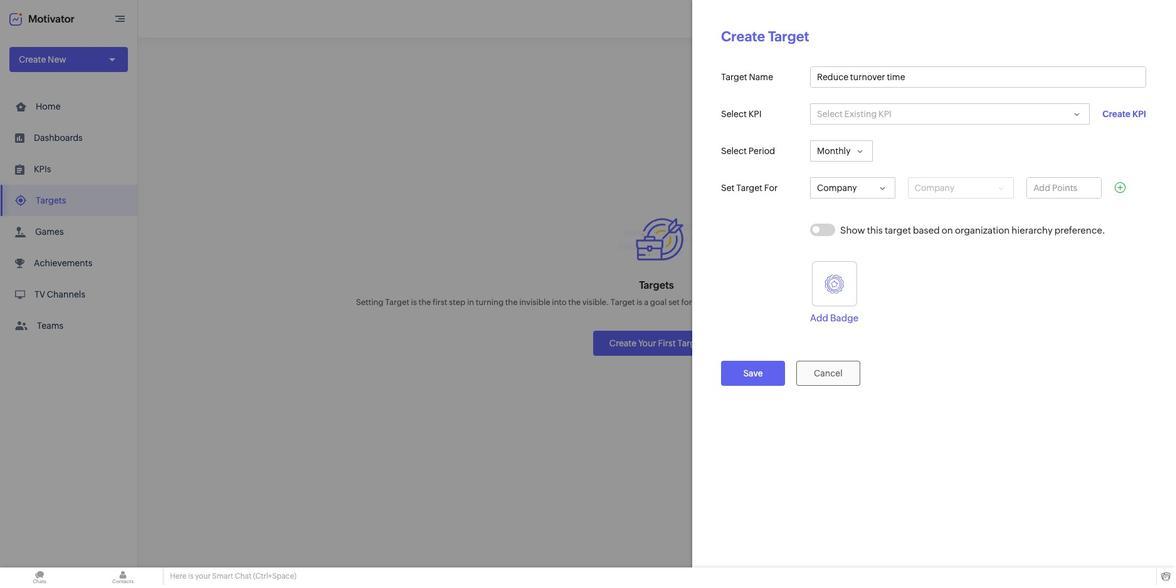 Task type: locate. For each thing, give the bounding box(es) containing it.
a left "goal"
[[644, 298, 649, 307]]

set target for
[[721, 183, 778, 193]]

1 horizontal spatial kpi
[[879, 109, 892, 119]]

None text field
[[811, 67, 1146, 87]]

is left your
[[188, 573, 194, 581]]

or left team
[[728, 298, 736, 307]]

1 horizontal spatial a
[[694, 298, 698, 307]]

badge
[[830, 313, 859, 324]]

select kpi
[[721, 109, 762, 119]]

first
[[433, 298, 447, 307]]

measured
[[760, 298, 798, 307]]

0 horizontal spatial a
[[644, 298, 649, 307]]

targets for targets
[[36, 196, 66, 206]]

1 horizontal spatial the
[[505, 298, 518, 307]]

a left person
[[694, 298, 698, 307]]

0 horizontal spatial the
[[419, 298, 431, 307]]

target right setting
[[385, 298, 410, 307]]

for right sold
[[888, 298, 899, 307]]

kpi
[[749, 109, 762, 119], [879, 109, 892, 119], [1133, 109, 1147, 119]]

1 company from the left
[[817, 183, 857, 193]]

is
[[411, 298, 417, 307], [637, 298, 643, 307], [188, 573, 194, 581]]

1 horizontal spatial in
[[799, 298, 806, 307]]

2 horizontal spatial kpi
[[1133, 109, 1147, 119]]

2 for from the left
[[888, 298, 899, 307]]

1 company field from the left
[[810, 178, 895, 199]]

kpi for create kpi
[[1133, 109, 1147, 119]]

or left units
[[840, 298, 848, 307]]

invisible
[[519, 298, 550, 307]]

a
[[644, 298, 649, 307], [694, 298, 698, 307], [900, 298, 905, 307]]

0 horizontal spatial in
[[467, 298, 474, 307]]

create your first target button
[[593, 331, 720, 356]]

Add Points text field
[[1027, 178, 1101, 198]]

or
[[728, 298, 736, 307], [840, 298, 848, 307]]

select left existing
[[817, 109, 843, 119]]

targets inside list
[[36, 196, 66, 206]]

contacts image
[[83, 568, 162, 586]]

1 horizontal spatial or
[[840, 298, 848, 307]]

for
[[682, 298, 692, 307], [888, 298, 899, 307]]

create
[[721, 29, 765, 45], [19, 55, 46, 65], [1103, 109, 1131, 119], [610, 339, 637, 349]]

company for first company field from the right
[[915, 183, 955, 193]]

select left period in the top of the page
[[721, 146, 747, 156]]

0 horizontal spatial targets
[[36, 196, 66, 206]]

company
[[817, 183, 857, 193], [915, 183, 955, 193]]

create inside button
[[610, 339, 637, 349]]

list
[[0, 91, 137, 342]]

for
[[764, 183, 778, 193]]

company for 1st company field
[[817, 183, 857, 193]]

2 company from the left
[[915, 183, 955, 193]]

2 kpi from the left
[[879, 109, 892, 119]]

2 company field from the left
[[908, 178, 1014, 199]]

your
[[638, 339, 656, 349]]

create kpi
[[1103, 109, 1147, 119]]

is left the first
[[411, 298, 417, 307]]

1 in from the left
[[467, 298, 474, 307]]

target right first
[[678, 339, 704, 349]]

company up based
[[915, 183, 955, 193]]

select down the target name
[[721, 109, 747, 119]]

target
[[768, 29, 809, 45], [721, 72, 747, 82], [737, 183, 763, 193], [385, 298, 410, 307], [611, 298, 635, 307], [678, 339, 704, 349]]

a left specific on the bottom right of page
[[900, 298, 905, 307]]

company field up show this target based on organization hierarchy preference.
[[908, 178, 1014, 199]]

show this target based on organization hierarchy preference.
[[841, 225, 1106, 236]]

add badge
[[810, 313, 859, 324]]

1 for from the left
[[682, 298, 692, 307]]

1 horizontal spatial targets
[[639, 280, 674, 292]]

is left "goal"
[[637, 298, 643, 307]]

2 horizontal spatial the
[[568, 298, 581, 307]]

target
[[885, 225, 911, 236]]

select
[[721, 109, 747, 119], [817, 109, 843, 119], [721, 146, 747, 156]]

1 kpi from the left
[[749, 109, 762, 119]]

units
[[850, 298, 869, 307]]

the left the first
[[419, 298, 431, 307]]

smart
[[212, 573, 233, 581]]

period
[[749, 146, 775, 156]]

0 vertical spatial targets
[[36, 196, 66, 206]]

create your first target
[[610, 339, 704, 349]]

targets inside targets setting target is the first step in turning the invisible into the visible. target is a goal set for a person or team measured in revenue or units sold for a specific time.
[[639, 280, 674, 292]]

channels
[[47, 290, 85, 300]]

2 the from the left
[[505, 298, 518, 307]]

select for select period
[[721, 146, 747, 156]]

2 horizontal spatial a
[[900, 298, 905, 307]]

1 horizontal spatial company
[[915, 183, 955, 193]]

company field down monthly field
[[810, 178, 895, 199]]

list containing home
[[0, 91, 137, 342]]

for right set
[[682, 298, 692, 307]]

the right the turning
[[505, 298, 518, 307]]

here is your smart chat (ctrl+space)
[[170, 573, 297, 581]]

1 vertical spatial targets
[[639, 280, 674, 292]]

set
[[669, 298, 680, 307]]

targets up games
[[36, 196, 66, 206]]

3 kpi from the left
[[1133, 109, 1147, 119]]

1 or from the left
[[728, 298, 736, 307]]

first
[[658, 339, 676, 349]]

select inside select existing kpi field
[[817, 109, 843, 119]]

kpis
[[34, 164, 51, 174]]

create target
[[721, 29, 809, 45]]

organization
[[955, 225, 1010, 236]]

2 a from the left
[[694, 298, 698, 307]]

on
[[942, 225, 953, 236]]

team
[[738, 298, 758, 307]]

targets up "goal"
[[639, 280, 674, 292]]

Company field
[[810, 178, 895, 199], [908, 178, 1014, 199]]

2 horizontal spatial is
[[637, 298, 643, 307]]

0 horizontal spatial kpi
[[749, 109, 762, 119]]

0 horizontal spatial or
[[728, 298, 736, 307]]

1 horizontal spatial company field
[[908, 178, 1014, 199]]

hierarchy
[[1012, 225, 1053, 236]]

the right into
[[568, 298, 581, 307]]

0 horizontal spatial company field
[[810, 178, 895, 199]]

1 horizontal spatial is
[[411, 298, 417, 307]]

in right step
[[467, 298, 474, 307]]

1 horizontal spatial for
[[888, 298, 899, 307]]

0 horizontal spatial for
[[682, 298, 692, 307]]

targets
[[36, 196, 66, 206], [639, 280, 674, 292]]

motivator
[[28, 13, 75, 25]]

company down monthly
[[817, 183, 857, 193]]

in
[[467, 298, 474, 307], [799, 298, 806, 307]]

chats image
[[0, 568, 79, 586]]

in left revenue
[[799, 298, 806, 307]]

2 in from the left
[[799, 298, 806, 307]]

targets setting target is the first step in turning the invisible into the visible. target is a goal set for a person or team measured in revenue or units sold for a specific time.
[[356, 280, 957, 307]]

0 horizontal spatial company
[[817, 183, 857, 193]]

teams
[[37, 321, 63, 331]]

the
[[419, 298, 431, 307], [505, 298, 518, 307], [568, 298, 581, 307]]



Task type: describe. For each thing, give the bounding box(es) containing it.
save button
[[721, 361, 785, 386]]

based
[[913, 225, 940, 236]]

chat
[[235, 573, 252, 581]]

target left for at the top right
[[737, 183, 763, 193]]

create new
[[19, 55, 66, 65]]

targets for targets setting target is the first step in turning the invisible into the visible. target is a goal set for a person or team measured in revenue or units sold for a specific time.
[[639, 280, 674, 292]]

here
[[170, 573, 187, 581]]

games
[[35, 227, 64, 237]]

target up name
[[768, 29, 809, 45]]

tv
[[34, 290, 45, 300]]

create for create new
[[19, 55, 46, 65]]

0 horizontal spatial is
[[188, 573, 194, 581]]

sold
[[870, 298, 886, 307]]

save
[[744, 369, 763, 379]]

target inside button
[[678, 339, 704, 349]]

achievements
[[34, 258, 92, 268]]

person
[[700, 298, 726, 307]]

preference.
[[1055, 225, 1106, 236]]

set
[[721, 183, 735, 193]]

new
[[48, 55, 66, 65]]

target left name
[[721, 72, 747, 82]]

dashboards
[[34, 133, 83, 143]]

your
[[195, 573, 211, 581]]

name
[[749, 72, 773, 82]]

revenue
[[808, 298, 839, 307]]

(ctrl+space)
[[253, 573, 297, 581]]

user image
[[1137, 9, 1157, 29]]

cancel
[[814, 369, 843, 379]]

setting
[[356, 298, 384, 307]]

step
[[449, 298, 466, 307]]

create for create target
[[721, 29, 765, 45]]

home
[[36, 102, 61, 112]]

existing
[[845, 109, 877, 119]]

Monthly field
[[810, 140, 873, 162]]

tv channels
[[34, 290, 85, 300]]

select for select existing kpi
[[817, 109, 843, 119]]

create for create kpi
[[1103, 109, 1131, 119]]

turning
[[476, 298, 504, 307]]

1 a from the left
[[644, 298, 649, 307]]

monthly
[[817, 146, 851, 156]]

kpi inside field
[[879, 109, 892, 119]]

target right visible.
[[611, 298, 635, 307]]

cancel button
[[796, 361, 860, 386]]

2 or from the left
[[840, 298, 848, 307]]

3 a from the left
[[900, 298, 905, 307]]

this
[[867, 225, 883, 236]]

show
[[841, 225, 865, 236]]

time.
[[938, 298, 957, 307]]

target name
[[721, 72, 773, 82]]

3 the from the left
[[568, 298, 581, 307]]

kpi for select kpi
[[749, 109, 762, 119]]

select for select kpi
[[721, 109, 747, 119]]

visible.
[[583, 298, 609, 307]]

select existing kpi
[[817, 109, 892, 119]]

create for create your first target
[[610, 339, 637, 349]]

goal
[[650, 298, 667, 307]]

add
[[810, 313, 829, 324]]

1 the from the left
[[419, 298, 431, 307]]

Select Existing KPI field
[[810, 103, 1090, 125]]

select period
[[721, 146, 775, 156]]

specific
[[906, 298, 936, 307]]

into
[[552, 298, 567, 307]]



Task type: vqa. For each thing, say whether or not it's contained in the screenshot.
last to the left
no



